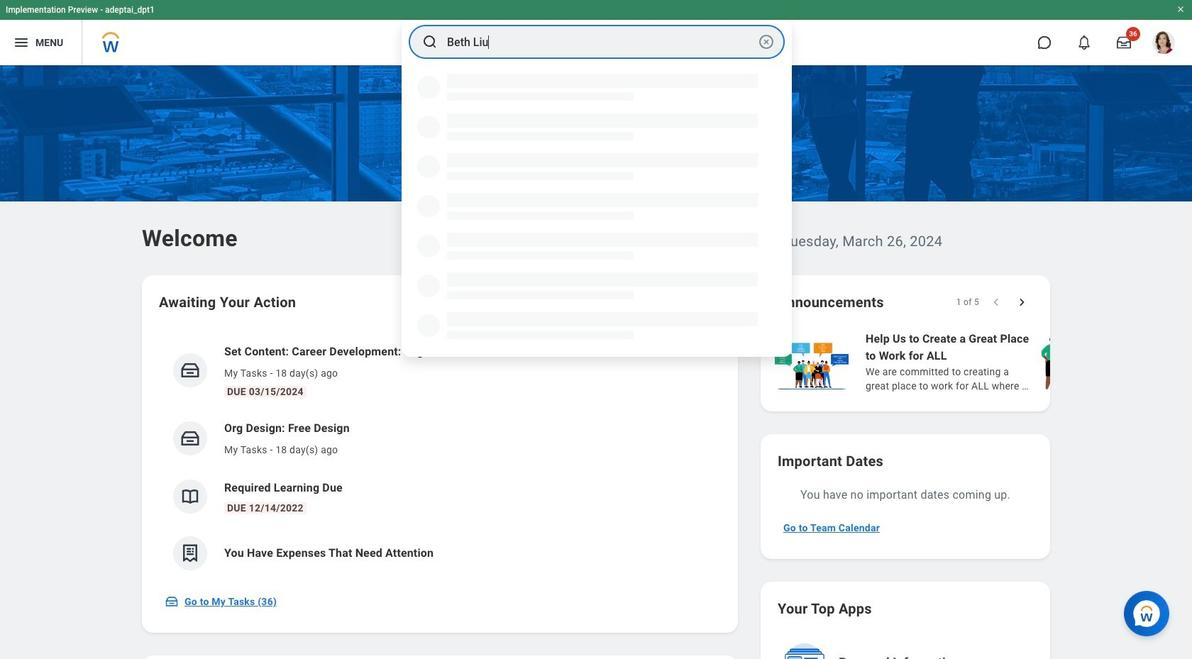 Task type: locate. For each thing, give the bounding box(es) containing it.
justify image
[[13, 34, 30, 51]]

inbox image
[[180, 360, 201, 381], [165, 595, 179, 609]]

Search Workday  search field
[[447, 26, 755, 57]]

1 horizontal spatial inbox image
[[180, 360, 201, 381]]

banner
[[0, 0, 1192, 65]]

1 vertical spatial inbox image
[[165, 595, 179, 609]]

inbox image
[[180, 428, 201, 449]]

inbox image inside list
[[180, 360, 201, 381]]

None search field
[[402, 21, 792, 357]]

0 horizontal spatial inbox image
[[165, 595, 179, 609]]

inbox large image
[[1117, 35, 1131, 50]]

list
[[772, 329, 1192, 395], [159, 332, 721, 582]]

0 vertical spatial inbox image
[[180, 360, 201, 381]]

main content
[[0, 65, 1192, 659]]

status
[[956, 297, 979, 308]]

chevron left small image
[[989, 295, 1003, 309]]



Task type: describe. For each thing, give the bounding box(es) containing it.
profile logan mcneil image
[[1152, 31, 1175, 57]]

1 horizontal spatial list
[[772, 329, 1192, 395]]

chevron right small image
[[1015, 295, 1029, 309]]

dashboard expenses image
[[180, 543, 201, 564]]

search image
[[422, 33, 439, 50]]

x circle image
[[758, 33, 775, 50]]

book open image
[[180, 486, 201, 507]]

close environment banner image
[[1177, 5, 1185, 13]]

notifications large image
[[1077, 35, 1091, 50]]

0 horizontal spatial list
[[159, 332, 721, 582]]



Task type: vqa. For each thing, say whether or not it's contained in the screenshot.
inbox image
yes



